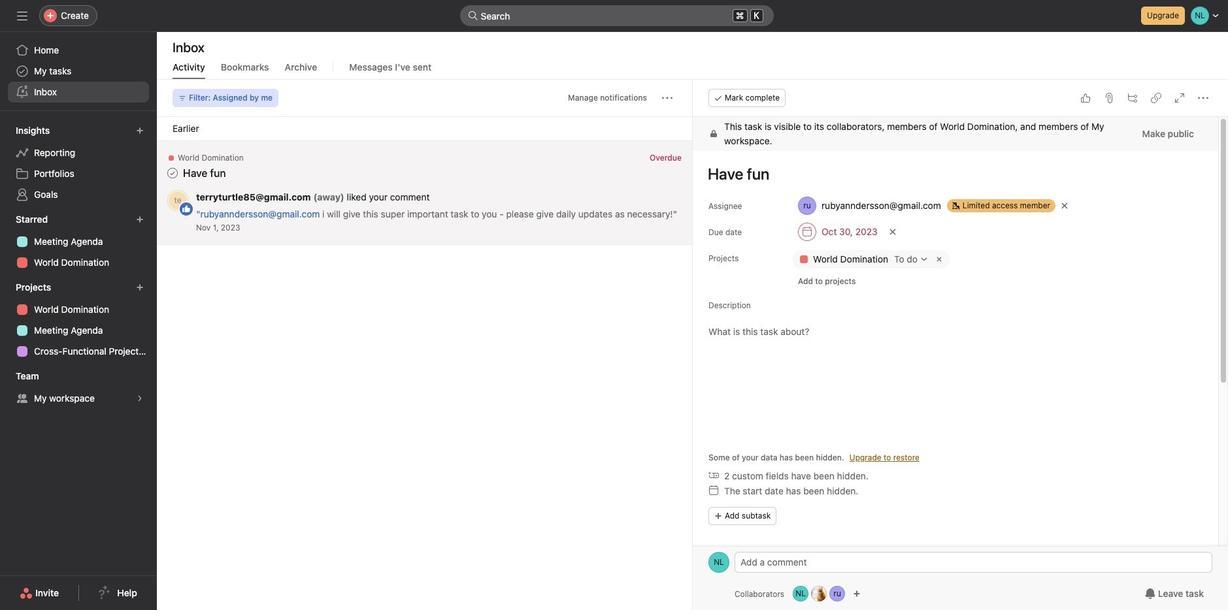 Task type: locate. For each thing, give the bounding box(es) containing it.
attachments: add a file to this task, have fun image
[[1104, 93, 1114, 103]]

insights element
[[0, 119, 157, 208]]

clear due date image
[[889, 228, 897, 236]]

new insights image
[[136, 127, 144, 135]]

1 horizontal spatial add or remove collaborators image
[[811, 586, 827, 602]]

full screen image
[[1175, 93, 1185, 103]]

archive notifications image
[[667, 156, 678, 167]]

Search tasks, projects, and more text field
[[460, 5, 774, 26]]

new project or portfolio image
[[136, 284, 144, 292]]

main content
[[693, 117, 1218, 611]]

0 horizontal spatial add or remove collaborators image
[[793, 586, 809, 602]]

more actions image
[[662, 93, 673, 103]]

global element
[[0, 32, 157, 110]]

main content inside have fun "dialog"
[[693, 117, 1218, 611]]

add or remove collaborators image
[[830, 586, 845, 602]]

starred element
[[0, 208, 157, 276]]

teams element
[[0, 365, 157, 412]]

have fun dialog
[[693, 80, 1228, 611]]

prominent image
[[468, 10, 478, 21]]

hide sidebar image
[[17, 10, 27, 21]]

0 likes. click to like this task image
[[1080, 93, 1091, 103]]

add or remove collaborators image
[[793, 586, 809, 602], [811, 586, 827, 602], [853, 590, 861, 598]]

see details, my workspace image
[[136, 395, 144, 403]]

Task Name text field
[[699, 159, 1203, 189]]

None field
[[460, 5, 774, 26]]



Task type: vqa. For each thing, say whether or not it's contained in the screenshot.
'completion'
no



Task type: describe. For each thing, give the bounding box(es) containing it.
remove assignee image
[[1061, 202, 1069, 210]]

2 horizontal spatial add or remove collaborators image
[[853, 590, 861, 598]]

add subtask image
[[1128, 93, 1138, 103]]

add items to starred image
[[136, 216, 144, 224]]

add to bookmarks image
[[646, 156, 657, 167]]

more actions for this task image
[[1198, 93, 1209, 103]]

remove image
[[934, 254, 945, 265]]

copy task link image
[[1151, 93, 1162, 103]]

open user profile image
[[709, 552, 729, 573]]

projects element
[[0, 276, 157, 365]]



